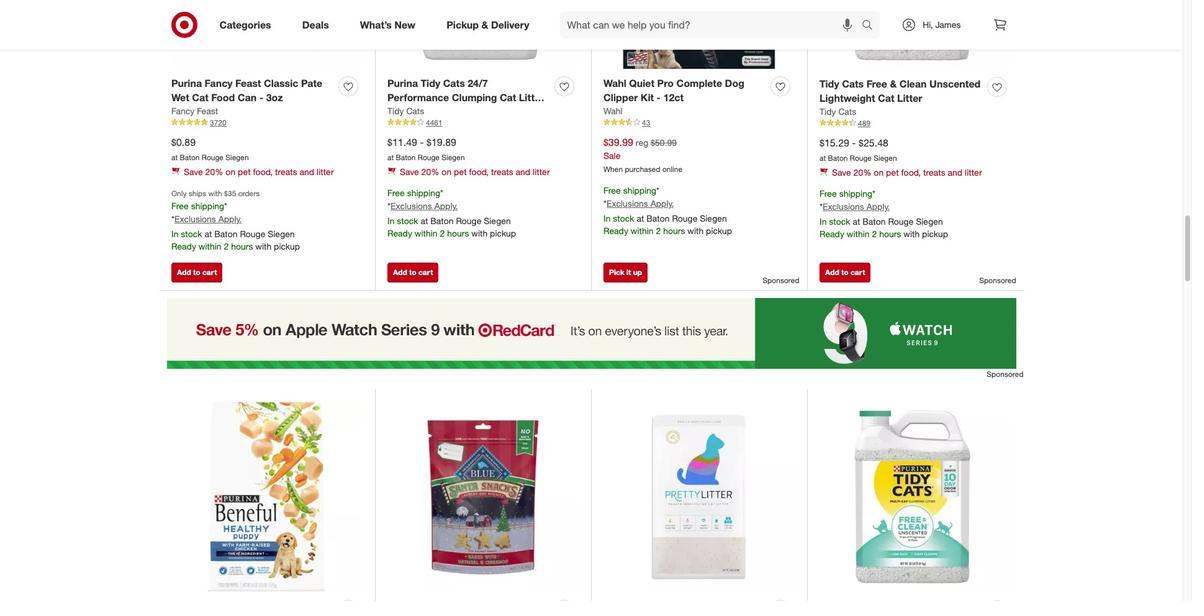 Task type: describe. For each thing, give the bounding box(es) containing it.
pick
[[609, 267, 624, 277]]

lightweight
[[820, 92, 875, 104]]

litter inside purina tidy cats 24/7 performance clumping cat litter for multiple cats
[[519, 91, 544, 103]]

tidy down the performance
[[387, 105, 404, 116]]

489 link
[[820, 118, 1011, 129]]

exclusions apply. button down $11.49 - $19.89 at baton rouge siegen
[[391, 200, 458, 212]]

exclusions apply. button for tidy cats free & clean unscented lightweight cat litter
[[823, 201, 890, 213]]

pet for baton
[[238, 167, 251, 177]]

search
[[856, 20, 886, 32]]

save for $0.89
[[184, 167, 203, 177]]

save 20% on pet food, treats and litter for $19.89
[[400, 167, 550, 177]]

tidy cats link for tidy cats free & clean unscented lightweight cat litter
[[820, 105, 856, 118]]

at inside $15.29 - $25.48 at baton rouge siegen
[[820, 153, 826, 162]]

exclusions apply. button for wahl quiet pro complete dog clipper kit - 12ct
[[607, 198, 674, 210]]

20% for $25.48
[[854, 167, 871, 178]]

12ct
[[663, 91, 684, 103]]

$35
[[224, 189, 236, 198]]

food, for baton
[[253, 167, 273, 177]]

tidy cats for tidy cats free & clean unscented lightweight cat litter
[[820, 106, 856, 116]]

food
[[211, 91, 235, 103]]

purina fancy feast classic pate wet cat food can - 3oz link
[[171, 76, 333, 105]]

purchased
[[625, 165, 660, 174]]

siegen inside $15.29 - $25.48 at baton rouge siegen
[[874, 153, 897, 162]]

apply. for exclusions apply. button below $11.49 - $19.89 at baton rouge siegen
[[434, 201, 458, 211]]

add to cart for baton
[[177, 267, 217, 277]]

exclusions down $11.49 - $19.89 at baton rouge siegen
[[391, 201, 432, 211]]

it
[[627, 267, 631, 277]]

stock inside only ships with $35 orders free shipping * * exclusions apply. in stock at  baton rouge siegen ready within 2 hours with pickup
[[181, 229, 202, 239]]

free for tidy cats free & clean unscented lightweight cat litter exclusions apply. button
[[820, 188, 837, 199]]

20% for baton
[[205, 167, 223, 177]]

exclusions down when
[[607, 198, 648, 209]]

exclusions apply. button for purina fancy feast classic pate wet cat food can - 3oz
[[174, 213, 242, 226]]

43
[[642, 118, 650, 127]]

only ships with $35 orders free shipping * * exclusions apply. in stock at  baton rouge siegen ready within 2 hours with pickup
[[171, 189, 300, 252]]

categories
[[219, 18, 271, 31]]

4461
[[426, 118, 443, 127]]

performance
[[387, 91, 449, 103]]

unscented
[[930, 78, 981, 90]]

siegen inside "$0.89 at baton rouge siegen"
[[226, 152, 249, 162]]

categories link
[[209, 11, 287, 38]]

purina tidy cats 24/7 performance clumping cat litter for multiple cats
[[387, 77, 544, 118]]

ready for exclusions apply. button below $11.49 - $19.89 at baton rouge siegen
[[387, 228, 412, 239]]

$0.89 at baton rouge siegen
[[171, 136, 249, 162]]

multiple
[[403, 105, 441, 118]]

and for cats
[[516, 167, 530, 177]]

litter for purina fancy feast classic pate wet cat food can - 3oz
[[317, 167, 334, 177]]

$15.29 - $25.48 at baton rouge siegen
[[820, 136, 897, 162]]

tidy inside purina tidy cats 24/7 performance clumping cat litter for multiple cats
[[421, 77, 440, 89]]

3oz
[[266, 91, 283, 103]]

cats down lightweight
[[838, 106, 856, 116]]

$11.49
[[387, 136, 417, 148]]

quiet
[[629, 77, 655, 89]]

litter for purina tidy cats 24/7 performance clumping cat litter for multiple cats
[[533, 167, 550, 177]]

litter for tidy cats free & clean unscented lightweight cat litter
[[965, 167, 982, 178]]

tidy cats for purina tidy cats 24/7 performance clumping cat litter for multiple cats
[[387, 105, 424, 116]]

reg
[[636, 137, 648, 148]]

baton inside only ships with $35 orders free shipping * * exclusions apply. in stock at  baton rouge siegen ready within 2 hours with pickup
[[214, 229, 238, 239]]

litter inside "tidy cats free & clean unscented lightweight cat litter"
[[897, 92, 922, 104]]

$11.49 - $19.89 at baton rouge siegen
[[387, 136, 465, 162]]

shipping down the purchased
[[623, 185, 656, 196]]

$50.99
[[651, 137, 677, 148]]

clipper
[[604, 91, 638, 103]]

save for $11.49
[[400, 167, 419, 177]]

to for baton
[[193, 267, 200, 277]]

489
[[858, 118, 871, 128]]

treats for 3oz
[[275, 167, 297, 177]]

& inside "link"
[[482, 18, 488, 31]]

save 20% on pet food, treats and litter for $25.48
[[832, 167, 982, 178]]

siegen inside only ships with $35 orders free shipping * * exclusions apply. in stock at  baton rouge siegen ready within 2 hours with pickup
[[268, 229, 295, 239]]

on for baton
[[226, 167, 235, 177]]

free shipping * * exclusions apply. in stock at  baton rouge siegen ready within 2 hours with pickup for $39.99
[[604, 185, 732, 236]]

pickup & delivery link
[[436, 11, 545, 38]]

treats for cats
[[491, 167, 513, 177]]

at inside "$0.89 at baton rouge siegen"
[[171, 152, 178, 162]]

hours for wahl quiet pro complete dog clipper kit - 12ct's exclusions apply. button
[[663, 225, 685, 236]]

pick it up button
[[604, 263, 648, 282]]

20% for $19.89
[[421, 167, 439, 177]]

free inside "tidy cats free & clean unscented lightweight cat litter"
[[867, 78, 887, 90]]

rouge inside $15.29 - $25.48 at baton rouge siegen
[[850, 153, 872, 162]]

$39.99 reg $50.99 sale when purchased online
[[604, 136, 682, 174]]

rouge inside $11.49 - $19.89 at baton rouge siegen
[[418, 152, 440, 162]]

classic
[[264, 77, 298, 89]]

exclusions down $15.29 - $25.48 at baton rouge siegen
[[823, 201, 864, 212]]

wahl for wahl quiet pro complete dog clipper kit - 12ct
[[604, 77, 626, 89]]

add to cart for $19.89
[[393, 267, 433, 277]]

24/7
[[468, 77, 488, 89]]

cats inside "tidy cats free & clean unscented lightweight cat litter"
[[842, 78, 864, 90]]

wahl link
[[604, 105, 623, 117]]

wahl for wahl
[[604, 105, 623, 116]]

advertisement region
[[159, 298, 1024, 369]]

free shipping * * exclusions apply. in stock at  baton rouge siegen ready within 2 hours with pickup for $15.29 - $25.48
[[820, 188, 948, 239]]

baton inside $11.49 - $19.89 at baton rouge siegen
[[396, 152, 416, 162]]

tidy cats free & clean unscented lightweight cat litter link
[[820, 77, 982, 105]]

$39.99
[[604, 136, 633, 148]]

clumping
[[452, 91, 497, 103]]

save 20% on pet food, treats and litter for baton
[[184, 167, 334, 177]]

fancy feast link
[[171, 105, 218, 117]]

ready inside only ships with $35 orders free shipping * * exclusions apply. in stock at  baton rouge siegen ready within 2 hours with pickup
[[171, 241, 196, 252]]

1 vertical spatial feast
[[197, 105, 218, 116]]

What can we help you find? suggestions appear below search field
[[560, 11, 865, 38]]

orders
[[238, 189, 260, 198]]

kit
[[641, 91, 654, 103]]

- inside wahl quiet pro complete dog clipper kit - 12ct
[[657, 91, 661, 103]]

add for baton
[[177, 267, 191, 277]]

0 horizontal spatial free shipping * * exclusions apply. in stock at  baton rouge siegen ready within 2 hours with pickup
[[387, 188, 516, 239]]

hi, james
[[923, 19, 961, 30]]

tidy cats free & clean unscented lightweight cat litter
[[820, 78, 981, 104]]

wahl quiet pro complete dog clipper kit - 12ct
[[604, 77, 744, 103]]

sale
[[604, 150, 621, 161]]

purina for purina tidy cats 24/7 performance clumping cat litter for multiple cats
[[387, 77, 418, 89]]

pro
[[657, 77, 674, 89]]

james
[[935, 19, 961, 30]]

cats left 24/7
[[443, 77, 465, 89]]

for
[[387, 105, 401, 118]]

what's new link
[[349, 11, 431, 38]]

shipping inside only ships with $35 orders free shipping * * exclusions apply. in stock at  baton rouge siegen ready within 2 hours with pickup
[[191, 201, 224, 211]]

43 link
[[604, 117, 795, 128]]

ready for tidy cats free & clean unscented lightweight cat litter exclusions apply. button
[[820, 229, 844, 239]]

apply. for tidy cats free & clean unscented lightweight cat litter exclusions apply. button
[[867, 201, 890, 212]]

on for $25.48
[[874, 167, 884, 178]]

fancy feast
[[171, 105, 218, 116]]

stock for tidy cats free & clean unscented lightweight cat litter exclusions apply. button
[[829, 216, 850, 227]]

- inside $15.29 - $25.48 at baton rouge siegen
[[852, 136, 856, 149]]

cat inside "tidy cats free & clean unscented lightweight cat litter"
[[878, 92, 894, 104]]

complete
[[677, 77, 722, 89]]

shipping down $15.29 - $25.48 at baton rouge siegen
[[839, 188, 872, 199]]

pick it up
[[609, 267, 642, 277]]



Task type: locate. For each thing, give the bounding box(es) containing it.
2 horizontal spatial 20%
[[854, 167, 871, 178]]

cart
[[202, 267, 217, 277], [418, 267, 433, 277], [851, 267, 865, 277]]

on down $19.89
[[442, 167, 452, 177]]

tidy cats down the performance
[[387, 105, 424, 116]]

cats down the performance
[[406, 105, 424, 116]]

wahl inside wahl quiet pro complete dog clipper kit - 12ct
[[604, 77, 626, 89]]

apply. for wahl quiet pro complete dog clipper kit - 12ct's exclusions apply. button
[[651, 198, 674, 209]]

shipping down $11.49 - $19.89 at baton rouge siegen
[[407, 188, 440, 198]]

wet
[[171, 91, 189, 103]]

food, down '4461' link
[[469, 167, 489, 177]]

2 cart from the left
[[418, 267, 433, 277]]

prettylitter cat litter - 8lb image
[[604, 401, 795, 593], [604, 401, 795, 593]]

3 cart from the left
[[851, 267, 865, 277]]

cat up 489 link
[[878, 92, 894, 104]]

food, for $19.89
[[469, 167, 489, 177]]

save down $11.49 - $19.89 at baton rouge siegen
[[400, 167, 419, 177]]

treats down 489 link
[[923, 167, 945, 178]]

stock
[[613, 213, 634, 224], [397, 216, 418, 226], [829, 216, 850, 227], [181, 229, 202, 239]]

1 horizontal spatial food,
[[469, 167, 489, 177]]

free down when
[[604, 185, 621, 196]]

0 horizontal spatial add to cart button
[[171, 263, 223, 282]]

add for $19.89
[[393, 267, 407, 277]]

tidy cats link for purina tidy cats 24/7 performance clumping cat litter for multiple cats
[[387, 105, 424, 117]]

what's
[[360, 18, 392, 31]]

sponsored
[[763, 276, 799, 285], [979, 276, 1016, 285], [987, 369, 1024, 379]]

blue buffalo santa snacks natural crunchy dog treat biscuits oatmeal & cinnamon treats - 11oz - christmas image
[[387, 401, 579, 593], [387, 401, 579, 593]]

add to cart for $25.48
[[825, 267, 865, 277]]

sponsored for tidy cats free & clean unscented lightweight cat litter
[[979, 276, 1016, 285]]

2 add to cart from the left
[[393, 267, 433, 277]]

& left "clean"
[[890, 78, 897, 90]]

free shipping * * exclusions apply. in stock at  baton rouge siegen ready within 2 hours with pickup
[[604, 185, 732, 236], [387, 188, 516, 239], [820, 188, 948, 239]]

1 horizontal spatial add
[[393, 267, 407, 277]]

free inside only ships with $35 orders free shipping * * exclusions apply. in stock at  baton rouge siegen ready within 2 hours with pickup
[[171, 201, 189, 211]]

2 horizontal spatial save 20% on pet food, treats and litter
[[832, 167, 982, 178]]

2 horizontal spatial treats
[[923, 167, 945, 178]]

add to cart
[[177, 267, 217, 277], [393, 267, 433, 277], [825, 267, 865, 277]]

purina
[[171, 77, 202, 89], [387, 77, 418, 89]]

0 vertical spatial feast
[[235, 77, 261, 89]]

wahl quiet pro complete dog clipper kit - 12ct image
[[604, 0, 795, 69], [604, 0, 795, 69]]

1 wahl from the top
[[604, 77, 626, 89]]

1 horizontal spatial cart
[[418, 267, 433, 277]]

within inside only ships with $35 orders free shipping * * exclusions apply. in stock at  baton rouge siegen ready within 2 hours with pickup
[[199, 241, 221, 252]]

treats
[[275, 167, 297, 177], [491, 167, 513, 177], [923, 167, 945, 178]]

hours
[[663, 225, 685, 236], [447, 228, 469, 239], [879, 229, 901, 239], [231, 241, 253, 252]]

siegen
[[226, 152, 249, 162], [442, 152, 465, 162], [874, 153, 897, 162], [700, 213, 727, 224], [484, 216, 511, 226], [916, 216, 943, 227], [268, 229, 295, 239]]

add to cart button for $25.48
[[820, 263, 871, 282]]

tidy cats
[[387, 105, 424, 116], [820, 106, 856, 116]]

fancy down wet
[[171, 105, 195, 116]]

in
[[604, 213, 611, 224], [387, 216, 395, 226], [820, 216, 827, 227], [171, 229, 178, 239]]

on down $25.48
[[874, 167, 884, 178]]

1 horizontal spatial on
[[442, 167, 452, 177]]

1 horizontal spatial add to cart
[[393, 267, 433, 277]]

exclusions down ships
[[174, 214, 216, 224]]

new
[[395, 18, 415, 31]]

& inside "tidy cats free & clean unscented lightweight cat litter"
[[890, 78, 897, 90]]

0 horizontal spatial to
[[193, 267, 200, 277]]

treats down '4461' link
[[491, 167, 513, 177]]

purina fancy feast classic pate wet cat food can - 3oz
[[171, 77, 322, 103]]

1 vertical spatial &
[[890, 78, 897, 90]]

save for $15.29
[[832, 167, 851, 178]]

exclusions
[[607, 198, 648, 209], [391, 201, 432, 211], [823, 201, 864, 212], [174, 214, 216, 224]]

1 add to cart button from the left
[[171, 263, 223, 282]]

purina up wet
[[171, 77, 202, 89]]

4461 link
[[387, 117, 579, 128]]

$15.29
[[820, 136, 849, 149]]

save 20% on pet food, treats and litter up "orders"
[[184, 167, 334, 177]]

2 horizontal spatial food,
[[901, 167, 921, 178]]

pickup
[[447, 18, 479, 31]]

exclusions apply. button
[[607, 198, 674, 210], [391, 200, 458, 212], [823, 201, 890, 213], [174, 213, 242, 226]]

0 horizontal spatial and
[[300, 167, 314, 177]]

0 horizontal spatial &
[[482, 18, 488, 31]]

1 add from the left
[[177, 267, 191, 277]]

tidy cats down lightweight
[[820, 106, 856, 116]]

-
[[259, 91, 263, 103], [657, 91, 661, 103], [420, 136, 424, 148], [852, 136, 856, 149]]

0 horizontal spatial litter
[[317, 167, 334, 177]]

siegen inside $11.49 - $19.89 at baton rouge siegen
[[442, 152, 465, 162]]

0 horizontal spatial add to cart
[[177, 267, 217, 277]]

up
[[633, 267, 642, 277]]

2 add to cart button from the left
[[387, 263, 439, 282]]

tidy cats free & clean unscented lightweight cat litter image
[[820, 0, 1011, 70], [820, 0, 1011, 70]]

1 horizontal spatial cat
[[500, 91, 516, 103]]

hours for exclusions apply. button below $11.49 - $19.89 at baton rouge siegen
[[447, 228, 469, 239]]

apply. inside only ships with $35 orders free shipping * * exclusions apply. in stock at  baton rouge siegen ready within 2 hours with pickup
[[218, 214, 242, 224]]

cart for $19.89
[[418, 267, 433, 277]]

1 purina from the left
[[171, 77, 202, 89]]

what's new
[[360, 18, 415, 31]]

purina tidy cats 24/7 performance clumping cat litter for multiple cats image
[[387, 0, 579, 69], [387, 0, 579, 69]]

2 horizontal spatial to
[[841, 267, 849, 277]]

- inside the purina fancy feast classic pate wet cat food can - 3oz
[[259, 91, 263, 103]]

and
[[300, 167, 314, 177], [516, 167, 530, 177], [948, 167, 963, 178]]

on for $19.89
[[442, 167, 452, 177]]

pet for $19.89
[[454, 167, 467, 177]]

baton
[[180, 152, 200, 162], [396, 152, 416, 162], [828, 153, 848, 162], [647, 213, 670, 224], [430, 216, 454, 226], [863, 216, 886, 227], [214, 229, 238, 239]]

litter up '4461' link
[[519, 91, 544, 103]]

1 horizontal spatial free shipping * * exclusions apply. in stock at  baton rouge siegen ready within 2 hours with pickup
[[604, 185, 732, 236]]

cat for wet
[[192, 91, 208, 103]]

2 horizontal spatial and
[[948, 167, 963, 178]]

1 horizontal spatial fancy
[[205, 77, 233, 89]]

purina tidy cats 24/7 performance clumping cat litter for multiple cats link
[[387, 76, 550, 118]]

cat up the fancy feast
[[192, 91, 208, 103]]

pet down $25.48
[[886, 167, 899, 178]]

0 horizontal spatial on
[[226, 167, 235, 177]]

when
[[604, 165, 623, 174]]

0 horizontal spatial fancy
[[171, 105, 195, 116]]

0 horizontal spatial purina
[[171, 77, 202, 89]]

0 horizontal spatial tidy cats
[[387, 105, 424, 116]]

deals link
[[292, 11, 344, 38]]

1 vertical spatial fancy
[[171, 105, 195, 116]]

0 vertical spatial fancy
[[205, 77, 233, 89]]

pickup & delivery
[[447, 18, 529, 31]]

free down only
[[171, 201, 189, 211]]

rouge inside only ships with $35 orders free shipping * * exclusions apply. in stock at  baton rouge siegen ready within 2 hours with pickup
[[240, 229, 265, 239]]

tidy cats link down lightweight
[[820, 105, 856, 118]]

0 horizontal spatial feast
[[197, 105, 218, 116]]

- right $15.29
[[852, 136, 856, 149]]

free down $11.49
[[387, 188, 405, 198]]

apply. down $11.49 - $19.89 at baton rouge siegen
[[434, 201, 458, 211]]

sponsored for wahl quiet pro complete dog clipper kit - 12ct
[[763, 276, 799, 285]]

2 add from the left
[[393, 267, 407, 277]]

3 add to cart button from the left
[[820, 263, 871, 282]]

$0.89
[[171, 136, 196, 148]]

2 horizontal spatial pet
[[886, 167, 899, 178]]

1 horizontal spatial treats
[[491, 167, 513, 177]]

cat
[[192, 91, 208, 103], [500, 91, 516, 103], [878, 92, 894, 104]]

2 horizontal spatial free shipping * * exclusions apply. in stock at  baton rouge siegen ready within 2 hours with pickup
[[820, 188, 948, 239]]

save 20% on pet food, treats and litter
[[184, 167, 334, 177], [400, 167, 550, 177], [832, 167, 982, 178]]

treats down 3720 link at the top left of the page
[[275, 167, 297, 177]]

*
[[656, 185, 659, 196], [440, 188, 443, 198], [872, 188, 875, 199], [604, 198, 607, 209], [387, 201, 391, 211], [224, 201, 227, 211], [820, 201, 823, 212], [171, 214, 174, 224]]

exclusions apply. button down $15.29 - $25.48 at baton rouge siegen
[[823, 201, 890, 213]]

3 add to cart from the left
[[825, 267, 865, 277]]

1 horizontal spatial litter
[[897, 92, 922, 104]]

0 horizontal spatial food,
[[253, 167, 273, 177]]

1 horizontal spatial save 20% on pet food, treats and litter
[[400, 167, 550, 177]]

stock for exclusions apply. button below $11.49 - $19.89 at baton rouge siegen
[[397, 216, 418, 226]]

wahl
[[604, 77, 626, 89], [604, 105, 623, 116]]

- right kit
[[657, 91, 661, 103]]

0 horizontal spatial add
[[177, 267, 191, 277]]

feast inside the purina fancy feast classic pate wet cat food can - 3oz
[[235, 77, 261, 89]]

- right $11.49
[[420, 136, 424, 148]]

deals
[[302, 18, 329, 31]]

0 horizontal spatial cart
[[202, 267, 217, 277]]

free for exclusions apply. button below $11.49 - $19.89 at baton rouge siegen
[[387, 188, 405, 198]]

$19.89
[[427, 136, 456, 148]]

2 to from the left
[[409, 267, 416, 277]]

cart for $25.48
[[851, 267, 865, 277]]

exclusions apply. button down the purchased
[[607, 198, 674, 210]]

fancy inside the purina fancy feast classic pate wet cat food can - 3oz
[[205, 77, 233, 89]]

free for wahl quiet pro complete dog clipper kit - 12ct's exclusions apply. button
[[604, 185, 621, 196]]

$25.48
[[859, 136, 889, 149]]

1 horizontal spatial purina
[[387, 77, 418, 89]]

&
[[482, 18, 488, 31], [890, 78, 897, 90]]

on
[[226, 167, 235, 177], [442, 167, 452, 177], [874, 167, 884, 178]]

food, up "orders"
[[253, 167, 273, 177]]

apply.
[[651, 198, 674, 209], [434, 201, 458, 211], [867, 201, 890, 212], [218, 214, 242, 224]]

2 horizontal spatial cart
[[851, 267, 865, 277]]

20% down "$0.89 at baton rouge siegen"
[[205, 167, 223, 177]]

feast up 3720
[[197, 105, 218, 116]]

pickup inside only ships with $35 orders free shipping * * exclusions apply. in stock at  baton rouge siegen ready within 2 hours with pickup
[[274, 241, 300, 252]]

online
[[662, 165, 682, 174]]

pet
[[238, 167, 251, 177], [454, 167, 467, 177], [886, 167, 899, 178]]

0 horizontal spatial 20%
[[205, 167, 223, 177]]

tidy down lightweight
[[820, 106, 836, 116]]

cat inside purina tidy cats 24/7 performance clumping cat litter for multiple cats
[[500, 91, 516, 103]]

save down $15.29 - $25.48 at baton rouge siegen
[[832, 167, 851, 178]]

0 horizontal spatial save
[[184, 167, 203, 177]]

at inside $11.49 - $19.89 at baton rouge siegen
[[387, 152, 394, 162]]

at
[[171, 152, 178, 162], [387, 152, 394, 162], [820, 153, 826, 162], [637, 213, 644, 224], [421, 216, 428, 226], [853, 216, 860, 227], [205, 229, 212, 239]]

ships
[[189, 189, 206, 198]]

0 vertical spatial &
[[482, 18, 488, 31]]

on up $35
[[226, 167, 235, 177]]

cat inside the purina fancy feast classic pate wet cat food can - 3oz
[[192, 91, 208, 103]]

2 horizontal spatial litter
[[965, 167, 982, 178]]

2 horizontal spatial add to cart button
[[820, 263, 871, 282]]

- left 3oz
[[259, 91, 263, 103]]

can
[[238, 91, 257, 103]]

add to cart button
[[171, 263, 223, 282], [387, 263, 439, 282], [820, 263, 871, 282]]

to for $25.48
[[841, 267, 849, 277]]

3720 link
[[171, 117, 363, 128]]

- inside $11.49 - $19.89 at baton rouge siegen
[[420, 136, 424, 148]]

save up ships
[[184, 167, 203, 177]]

delivery
[[491, 18, 529, 31]]

cats right the "4461"
[[444, 105, 466, 118]]

add to cart button for baton
[[171, 263, 223, 282]]

20% down $11.49 - $19.89 at baton rouge siegen
[[421, 167, 439, 177]]

clean
[[900, 78, 927, 90]]

1 cart from the left
[[202, 267, 217, 277]]

pet up "orders"
[[238, 167, 251, 177]]

hours inside only ships with $35 orders free shipping * * exclusions apply. in stock at  baton rouge siegen ready within 2 hours with pickup
[[231, 241, 253, 252]]

free up lightweight
[[867, 78, 887, 90]]

with
[[208, 189, 222, 198], [688, 225, 704, 236], [471, 228, 488, 239], [904, 229, 920, 239], [255, 241, 271, 252]]

cat for clumping
[[500, 91, 516, 103]]

0 horizontal spatial treats
[[275, 167, 297, 177]]

1 horizontal spatial litter
[[533, 167, 550, 177]]

at inside only ships with $35 orders free shipping * * exclusions apply. in stock at  baton rouge siegen ready within 2 hours with pickup
[[205, 229, 212, 239]]

rouge
[[202, 152, 223, 162], [418, 152, 440, 162], [850, 153, 872, 162], [672, 213, 697, 224], [456, 216, 481, 226], [888, 216, 914, 227], [240, 229, 265, 239]]

3 add from the left
[[825, 267, 839, 277]]

pet for $25.48
[[886, 167, 899, 178]]

to for $19.89
[[409, 267, 416, 277]]

save
[[184, 167, 203, 177], [400, 167, 419, 177], [832, 167, 851, 178]]

litter down "clean"
[[897, 92, 922, 104]]

food, for $25.48
[[901, 167, 921, 178]]

fancy up food
[[205, 77, 233, 89]]

1 vertical spatial wahl
[[604, 105, 623, 116]]

1 horizontal spatial tidy cats link
[[820, 105, 856, 118]]

1 horizontal spatial add to cart button
[[387, 263, 439, 282]]

wahl down clipper
[[604, 105, 623, 116]]

1 horizontal spatial pet
[[454, 167, 467, 177]]

apply. down $35
[[218, 214, 242, 224]]

exclusions apply. button down ships
[[174, 213, 242, 226]]

1 horizontal spatial 20%
[[421, 167, 439, 177]]

1 horizontal spatial save
[[400, 167, 419, 177]]

& right pickup
[[482, 18, 488, 31]]

cat right clumping
[[500, 91, 516, 103]]

2 horizontal spatial on
[[874, 167, 884, 178]]

and for 3oz
[[300, 167, 314, 177]]

0 vertical spatial wahl
[[604, 77, 626, 89]]

tidy up the performance
[[421, 77, 440, 89]]

20% down $15.29 - $25.48 at baton rouge siegen
[[854, 167, 871, 178]]

tidy up lightweight
[[820, 78, 839, 90]]

purina up the performance
[[387, 77, 418, 89]]

dog
[[725, 77, 744, 89]]

2 horizontal spatial add
[[825, 267, 839, 277]]

tidy cats link
[[387, 105, 424, 117], [820, 105, 856, 118]]

in inside only ships with $35 orders free shipping * * exclusions apply. in stock at  baton rouge siegen ready within 2 hours with pickup
[[171, 229, 178, 239]]

shipping down ships
[[191, 201, 224, 211]]

purina beneful with real chicken healthy puppy dry dog food image
[[171, 401, 363, 593], [171, 401, 363, 593]]

2 inside only ships with $35 orders free shipping * * exclusions apply. in stock at  baton rouge siegen ready within 2 hours with pickup
[[224, 241, 229, 252]]

cart for baton
[[202, 267, 217, 277]]

0 horizontal spatial pet
[[238, 167, 251, 177]]

2 horizontal spatial add to cart
[[825, 267, 865, 277]]

2 horizontal spatial cat
[[878, 92, 894, 104]]

apply. down online
[[651, 198, 674, 209]]

1 add to cart from the left
[[177, 267, 217, 277]]

save 20% on pet food, treats and litter down $25.48
[[832, 167, 982, 178]]

1 horizontal spatial to
[[409, 267, 416, 277]]

purina for purina fancy feast classic pate wet cat food can - 3oz
[[171, 77, 202, 89]]

exclusions inside only ships with $35 orders free shipping * * exclusions apply. in stock at  baton rouge siegen ready within 2 hours with pickup
[[174, 214, 216, 224]]

cats up lightweight
[[842, 78, 864, 90]]

feast up can on the left top of page
[[235, 77, 261, 89]]

purina inside purina tidy cats 24/7 performance clumping cat litter for multiple cats
[[387, 77, 418, 89]]

feast
[[235, 77, 261, 89], [197, 105, 218, 116]]

1 to from the left
[[193, 267, 200, 277]]

hours for tidy cats free & clean unscented lightweight cat litter exclusions apply. button
[[879, 229, 901, 239]]

0 horizontal spatial litter
[[519, 91, 544, 103]]

hi,
[[923, 19, 933, 30]]

1 horizontal spatial and
[[516, 167, 530, 177]]

add
[[177, 267, 191, 277], [393, 267, 407, 277], [825, 267, 839, 277]]

to
[[193, 267, 200, 277], [409, 267, 416, 277], [841, 267, 849, 277]]

add to cart button for $19.89
[[387, 263, 439, 282]]

3 to from the left
[[841, 267, 849, 277]]

1 horizontal spatial feast
[[235, 77, 261, 89]]

wahl up clipper
[[604, 77, 626, 89]]

tidy cats link down the performance
[[387, 105, 424, 117]]

food, down 489 link
[[901, 167, 921, 178]]

add for $25.48
[[825, 267, 839, 277]]

pet down $19.89
[[454, 167, 467, 177]]

search button
[[856, 11, 886, 41]]

rouge inside "$0.89 at baton rouge siegen"
[[202, 152, 223, 162]]

baton inside $15.29 - $25.48 at baton rouge siegen
[[828, 153, 848, 162]]

only
[[171, 189, 187, 198]]

1 horizontal spatial tidy cats
[[820, 106, 856, 116]]

0 horizontal spatial tidy cats link
[[387, 105, 424, 117]]

0 horizontal spatial save 20% on pet food, treats and litter
[[184, 167, 334, 177]]

purina tidy cats free & clean unscented multi-cat clumping litter image
[[820, 401, 1011, 593], [820, 401, 1011, 593]]

0 horizontal spatial cat
[[192, 91, 208, 103]]

2 horizontal spatial save
[[832, 167, 851, 178]]

pate
[[301, 77, 322, 89]]

purina inside the purina fancy feast classic pate wet cat food can - 3oz
[[171, 77, 202, 89]]

tidy inside "tidy cats free & clean unscented lightweight cat litter"
[[820, 78, 839, 90]]

purina fancy feast classic pate wet cat food can - 3oz image
[[171, 0, 363, 69], [171, 0, 363, 69]]

3720
[[210, 118, 226, 127]]

ready for wahl quiet pro complete dog clipper kit - 12ct's exclusions apply. button
[[604, 225, 628, 236]]

free down $15.29
[[820, 188, 837, 199]]

tidy
[[421, 77, 440, 89], [820, 78, 839, 90], [387, 105, 404, 116], [820, 106, 836, 116]]

wahl quiet pro complete dog clipper kit - 12ct link
[[604, 76, 766, 105]]

baton inside "$0.89 at baton rouge siegen"
[[180, 152, 200, 162]]

litter
[[317, 167, 334, 177], [533, 167, 550, 177], [965, 167, 982, 178]]

stock for wahl quiet pro complete dog clipper kit - 12ct's exclusions apply. button
[[613, 213, 634, 224]]

apply. down $15.29 - $25.48 at baton rouge siegen
[[867, 201, 890, 212]]

1 horizontal spatial &
[[890, 78, 897, 90]]

save 20% on pet food, treats and litter down $19.89
[[400, 167, 550, 177]]

2 wahl from the top
[[604, 105, 623, 116]]

2 purina from the left
[[387, 77, 418, 89]]



Task type: vqa. For each thing, say whether or not it's contained in the screenshot.
Take a quick survey
no



